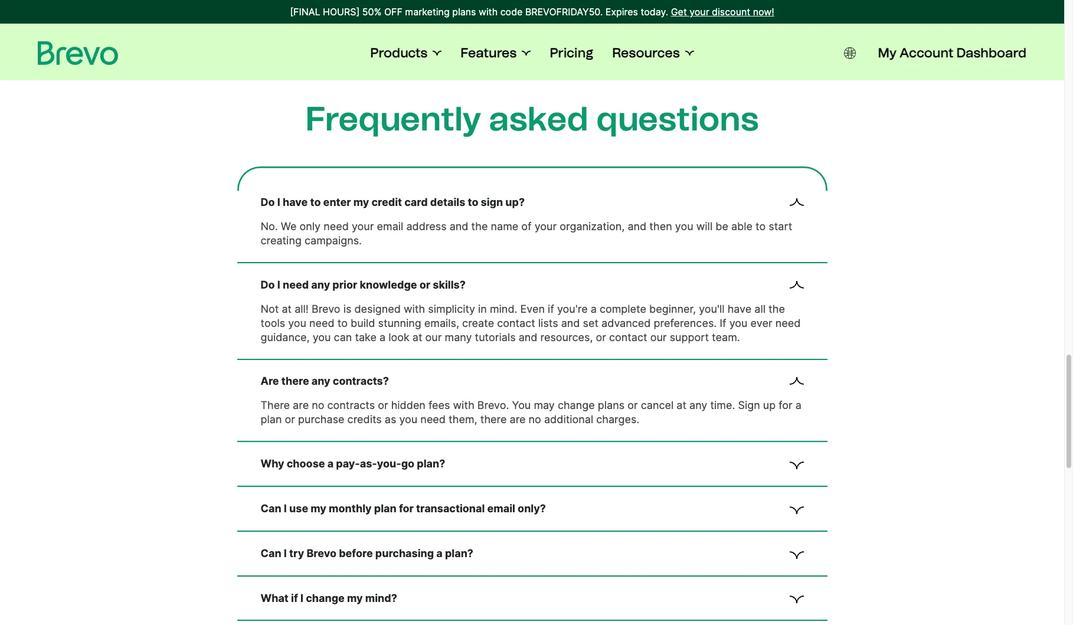 Task type: vqa. For each thing, say whether or not it's contained in the screenshot.
the topmost the Klaviyo
no



Task type: describe. For each thing, give the bounding box(es) containing it.
are there any contracts?
[[261, 375, 389, 388]]

choose
[[287, 458, 325, 470]]

you'll
[[699, 303, 725, 315]]

as
[[385, 414, 397, 426]]

frequently asked questions
[[306, 99, 759, 139]]

[final hours] 50% off marketing plans with code brevofriday50. expires today. get your discount now!
[[290, 6, 775, 18]]

need inside there are no contracts or hidden fees with brevo. you may change plans or cancel at any time. sign up for a plan or purchase credits as you need them, there are no additional charges.
[[421, 414, 446, 426]]

tutorials
[[475, 331, 516, 343]]

if
[[720, 317, 727, 329]]

any inside dropdown button
[[312, 375, 331, 388]]

no. we only need your email address and the name of your organization, and then you will be able to start creating campaigns.
[[261, 220, 793, 247]]

1 horizontal spatial are
[[510, 414, 526, 426]]

for inside there are no contracts or hidden fees with brevo. you may change plans or cancel at any time. sign up for a plan or purchase credits as you need them, there are no additional charges.
[[779, 399, 793, 412]]

can i try brevo before purchasing a plan? button
[[261, 546, 804, 561]]

what if i change my mind? button
[[261, 591, 804, 606]]

brevo image
[[38, 41, 118, 65]]

0 horizontal spatial plans
[[452, 6, 476, 18]]

you inside there are no contracts or hidden fees with brevo. you may change plans or cancel at any time. sign up for a plan or purchase credits as you need them, there are no additional charges.
[[399, 414, 418, 426]]

support
[[670, 331, 709, 343]]

if inside not at all! brevo is designed with simplicity in mind. even if you're a complete beginner, you'll have all the tools you need to build stunning emails, create contact lists and set advanced preferences. if you ever need guidance, you can take a look at our many tutorials and resources, or contact our support team.
[[548, 303, 555, 315]]

able
[[732, 220, 753, 233]]

transactional
[[416, 503, 485, 515]]

use
[[289, 503, 308, 515]]

asked
[[489, 99, 589, 139]]

need up can
[[310, 317, 335, 329]]

set
[[583, 317, 599, 329]]

to inside the no. we only need your email address and the name of your organization, and then you will be able to start creating campaigns.
[[756, 220, 766, 233]]

50%
[[362, 6, 382, 18]]

are there any contracts? button
[[261, 374, 804, 389]]

1 horizontal spatial no
[[529, 414, 542, 426]]

dashboard
[[957, 45, 1027, 61]]

cancel
[[641, 399, 674, 412]]

credits
[[348, 414, 382, 426]]

you left can
[[313, 331, 331, 343]]

take
[[355, 331, 377, 343]]

time.
[[711, 399, 736, 412]]

contracts
[[328, 399, 375, 412]]

campaigns.
[[305, 234, 362, 247]]

need right ever
[[776, 317, 801, 329]]

address
[[407, 220, 447, 233]]

email inside the no. we only need your email address and the name of your organization, and then you will be able to start creating campaigns.
[[377, 220, 404, 233]]

can i use my monthly plan for transactional email only? button
[[261, 502, 804, 517]]

contracts?
[[333, 375, 389, 388]]

or inside dropdown button
[[420, 279, 431, 291]]

before
[[339, 547, 373, 560]]

for inside dropdown button
[[399, 503, 414, 515]]

hidden
[[391, 399, 426, 412]]

brevo for is
[[312, 303, 341, 315]]

change inside there are no contracts or hidden fees with brevo. you may change plans or cancel at any time. sign up for a plan or purchase credits as you need them, there are no additional charges.
[[558, 399, 595, 412]]

purchasing
[[376, 547, 434, 560]]

you
[[512, 399, 531, 412]]

1 vertical spatial my
[[311, 503, 327, 515]]

then
[[650, 220, 673, 233]]

plan? for can i try brevo before purchasing a plan?
[[445, 547, 474, 560]]

mind.
[[490, 303, 518, 315]]

you inside the no. we only need your email address and the name of your organization, and then you will be able to start creating campaigns.
[[676, 220, 694, 233]]

plan? for why choose a pay-as-you-go plan?
[[417, 458, 446, 470]]

we
[[281, 220, 297, 233]]

purchase
[[298, 414, 345, 426]]

stunning
[[378, 317, 422, 329]]

them,
[[449, 414, 478, 426]]

get
[[671, 6, 687, 18]]

complete
[[600, 303, 647, 315]]

not
[[261, 303, 279, 315]]

need inside dropdown button
[[283, 279, 309, 291]]

today.
[[641, 6, 669, 18]]

credit
[[372, 196, 402, 208]]

can for can i try brevo before purchasing a plan?
[[261, 547, 282, 560]]

name
[[491, 220, 519, 233]]

monthly
[[329, 503, 372, 515]]

i for try
[[284, 547, 287, 560]]

card
[[405, 196, 428, 208]]

1 our from the left
[[426, 331, 442, 343]]

team.
[[712, 331, 740, 343]]

1 vertical spatial at
[[413, 331, 423, 343]]

2 horizontal spatial your
[[690, 6, 710, 18]]

beginner,
[[650, 303, 696, 315]]

get your discount now! link
[[671, 5, 775, 19]]

skills?
[[433, 279, 466, 291]]

i for use
[[284, 503, 287, 515]]

do for do i need any prior knowledge or skills?
[[261, 279, 275, 291]]

may
[[534, 399, 555, 412]]

now!
[[753, 6, 775, 18]]

build
[[351, 317, 375, 329]]

0 vertical spatial contact
[[497, 317, 536, 329]]

email inside dropdown button
[[488, 503, 516, 515]]

2 vertical spatial my
[[347, 592, 363, 605]]

features
[[461, 45, 517, 61]]

at inside there are no contracts or hidden fees with brevo. you may change plans or cancel at any time. sign up for a plan or purchase credits as you need them, there are no additional charges.
[[677, 399, 687, 412]]

designed
[[355, 303, 401, 315]]

you down all!
[[288, 317, 307, 329]]

only
[[300, 220, 321, 233]]

frequently
[[306, 99, 481, 139]]

is
[[344, 303, 352, 315]]

plan inside there are no contracts or hidden fees with brevo. you may change plans or cancel at any time. sign up for a plan or purchase credits as you need them, there are no additional charges.
[[261, 414, 282, 426]]

hours]
[[323, 6, 360, 18]]

have inside not at all! brevo is designed with simplicity in mind. even if you're a complete beginner, you'll have all the tools you need to build stunning emails, create contact lists and set advanced preferences. if you ever need guidance, you can take a look at our many tutorials and resources, or contact our support team.
[[728, 303, 752, 315]]

can i use my monthly plan for transactional email only?
[[261, 503, 546, 515]]

not at all! brevo is designed with simplicity in mind. even if you're a complete beginner, you'll have all the tools you need to build stunning emails, create contact lists and set advanced preferences. if you ever need guidance, you can take a look at our many tutorials and resources, or contact our support team.
[[261, 303, 801, 343]]

in
[[478, 303, 487, 315]]



Task type: locate. For each thing, give the bounding box(es) containing it.
off
[[384, 6, 403, 18]]

to
[[310, 196, 321, 208], [468, 196, 479, 208], [756, 220, 766, 233], [338, 317, 348, 329]]

0 horizontal spatial with
[[404, 303, 425, 315]]

start
[[769, 220, 793, 233]]

0 horizontal spatial there
[[282, 375, 309, 388]]

brevo left is
[[312, 303, 341, 315]]

preferences.
[[654, 317, 717, 329]]

brevofriday50.
[[526, 6, 603, 18]]

do up the no.
[[261, 196, 275, 208]]

with for simplicity
[[404, 303, 425, 315]]

brevo.
[[478, 399, 509, 412]]

additional
[[544, 414, 594, 426]]

with for code
[[479, 6, 498, 18]]

plans inside there are no contracts or hidden fees with brevo. you may change plans or cancel at any time. sign up for a plan or purchase credits as you need them, there are no additional charges.
[[598, 399, 625, 412]]

creating
[[261, 234, 302, 247]]

as-
[[360, 458, 377, 470]]

0 vertical spatial if
[[548, 303, 555, 315]]

1 horizontal spatial plans
[[598, 399, 625, 412]]

1 horizontal spatial have
[[728, 303, 752, 315]]

0 vertical spatial any
[[311, 279, 330, 291]]

1 horizontal spatial your
[[535, 220, 557, 233]]

pricing
[[550, 45, 594, 61]]

1 vertical spatial for
[[399, 503, 414, 515]]

1 vertical spatial the
[[769, 303, 785, 315]]

products
[[371, 45, 428, 61]]

no down may on the bottom of page
[[529, 414, 542, 426]]

with inside there are no contracts or hidden fees with brevo. you may change plans or cancel at any time. sign up for a plan or purchase credits as you need them, there are no additional charges.
[[453, 399, 475, 412]]

i up the no.
[[277, 196, 280, 208]]

1 horizontal spatial change
[[558, 399, 595, 412]]

0 horizontal spatial your
[[352, 220, 374, 233]]

to right able
[[756, 220, 766, 233]]

do i have to enter my credit card details to sign up? button
[[261, 195, 804, 210]]

1 horizontal spatial there
[[481, 414, 507, 426]]

and
[[450, 220, 469, 233], [628, 220, 647, 233], [561, 317, 580, 329], [519, 331, 538, 343]]

or down set
[[596, 331, 607, 343]]

2 vertical spatial at
[[677, 399, 687, 412]]

simplicity
[[428, 303, 475, 315]]

do i have to enter my credit card details to sign up?
[[261, 196, 525, 208]]

have inside dropdown button
[[283, 196, 308, 208]]

1 vertical spatial email
[[488, 503, 516, 515]]

there are no contracts or hidden fees with brevo. you may change plans or cancel at any time. sign up for a plan or purchase credits as you need them, there are no additional charges.
[[261, 399, 802, 426]]

do up the not
[[261, 279, 275, 291]]

at right look
[[413, 331, 423, 343]]

you
[[676, 220, 694, 233], [288, 317, 307, 329], [730, 317, 748, 329], [313, 331, 331, 343], [399, 414, 418, 426]]

brevo for before
[[307, 547, 337, 560]]

i
[[277, 196, 280, 208], [277, 279, 280, 291], [284, 503, 287, 515], [284, 547, 287, 560], [301, 592, 304, 605]]

change inside what if i change my mind? dropdown button
[[306, 592, 345, 605]]

email down do i have to enter my credit card details to sign up?
[[377, 220, 404, 233]]

no.
[[261, 220, 278, 233]]

the left name at the top of page
[[472, 220, 488, 233]]

i left use
[[284, 503, 287, 515]]

are down 'you'
[[510, 414, 526, 426]]

marketing
[[405, 6, 450, 18]]

plan? right the go
[[417, 458, 446, 470]]

plan inside dropdown button
[[374, 503, 397, 515]]

or inside not at all! brevo is designed with simplicity in mind. even if you're a complete beginner, you'll have all the tools you need to build stunning emails, create contact lists and set advanced preferences. if you ever need guidance, you can take a look at our many tutorials and resources, or contact our support team.
[[596, 331, 607, 343]]

i up the not
[[277, 279, 280, 291]]

what
[[261, 592, 289, 605]]

change right what
[[306, 592, 345, 605]]

and down you're
[[561, 317, 580, 329]]

and down details at the top of page
[[450, 220, 469, 233]]

why
[[261, 458, 284, 470]]

plan
[[261, 414, 282, 426], [374, 503, 397, 515]]

0 vertical spatial do
[[261, 196, 275, 208]]

at left all!
[[282, 303, 292, 315]]

guidance,
[[261, 331, 310, 343]]

1 vertical spatial plan?
[[445, 547, 474, 560]]

0 vertical spatial are
[[293, 399, 309, 412]]

0 vertical spatial with
[[479, 6, 498, 18]]

of
[[522, 220, 532, 233]]

2 horizontal spatial at
[[677, 399, 687, 412]]

there inside dropdown button
[[282, 375, 309, 388]]

plan? down transactional
[[445, 547, 474, 560]]

all
[[755, 303, 766, 315]]

expires
[[606, 6, 638, 18]]

our
[[426, 331, 442, 343], [651, 331, 667, 343]]

0 vertical spatial there
[[282, 375, 309, 388]]

do i need any prior knowledge or skills?
[[261, 279, 466, 291]]

the inside not at all! brevo is designed with simplicity in mind. even if you're a complete beginner, you'll have all the tools you need to build stunning emails, create contact lists and set advanced preferences. if you ever need guidance, you can take a look at our many tutorials and resources, or contact our support team.
[[769, 303, 785, 315]]

need down fees
[[421, 414, 446, 426]]

advanced
[[602, 317, 651, 329]]

with left "code"
[[479, 6, 498, 18]]

0 horizontal spatial contact
[[497, 317, 536, 329]]

any inside there are no contracts or hidden fees with brevo. you may change plans or cancel at any time. sign up for a plan or purchase credits as you need them, there are no additional charges.
[[690, 399, 708, 412]]

0 vertical spatial plans
[[452, 6, 476, 18]]

to up can
[[338, 317, 348, 329]]

contact
[[497, 317, 536, 329], [610, 331, 648, 343]]

brevo right try
[[307, 547, 337, 560]]

for right up
[[779, 399, 793, 412]]

be
[[716, 220, 729, 233]]

can left use
[[261, 503, 282, 515]]

will
[[697, 220, 713, 233]]

[final
[[290, 6, 320, 18]]

1 horizontal spatial contact
[[610, 331, 648, 343]]

email left only?
[[488, 503, 516, 515]]

any left prior
[[311, 279, 330, 291]]

1 horizontal spatial with
[[453, 399, 475, 412]]

0 vertical spatial plan?
[[417, 458, 446, 470]]

sign
[[739, 399, 761, 412]]

you right if
[[730, 317, 748, 329]]

1 vertical spatial can
[[261, 547, 282, 560]]

0 horizontal spatial plan
[[261, 414, 282, 426]]

plans right marketing
[[452, 6, 476, 18]]

1 vertical spatial contact
[[610, 331, 648, 343]]

to left enter on the top of page
[[310, 196, 321, 208]]

our down emails,
[[426, 331, 442, 343]]

or down 'there'
[[285, 414, 295, 426]]

with up them,
[[453, 399, 475, 412]]

resources,
[[541, 331, 593, 343]]

account
[[900, 45, 954, 61]]

details
[[430, 196, 466, 208]]

2 do from the top
[[261, 279, 275, 291]]

1 horizontal spatial our
[[651, 331, 667, 343]]

prior
[[333, 279, 358, 291]]

or up charges.
[[628, 399, 638, 412]]

contact down advanced
[[610, 331, 648, 343]]

only?
[[518, 503, 546, 515]]

to left sign
[[468, 196, 479, 208]]

or up as
[[378, 399, 388, 412]]

2 our from the left
[[651, 331, 667, 343]]

code
[[501, 6, 523, 18]]

1 vertical spatial any
[[312, 375, 331, 388]]

0 horizontal spatial have
[[283, 196, 308, 208]]

do i need any prior knowledge or skills? button
[[261, 277, 804, 293]]

have left 'all'
[[728, 303, 752, 315]]

organization,
[[560, 220, 625, 233]]

0 horizontal spatial our
[[426, 331, 442, 343]]

0 vertical spatial no
[[312, 399, 325, 412]]

my account dashboard
[[879, 45, 1027, 61]]

discount
[[712, 6, 751, 18]]

0 vertical spatial email
[[377, 220, 404, 233]]

1 vertical spatial do
[[261, 279, 275, 291]]

1 vertical spatial plans
[[598, 399, 625, 412]]

there right are
[[282, 375, 309, 388]]

your
[[690, 6, 710, 18], [352, 220, 374, 233], [535, 220, 557, 233]]

tools
[[261, 317, 285, 329]]

do for do i have to enter my credit card details to sign up?
[[261, 196, 275, 208]]

change
[[558, 399, 595, 412], [306, 592, 345, 605]]

with
[[479, 6, 498, 18], [404, 303, 425, 315], [453, 399, 475, 412]]

1 horizontal spatial email
[[488, 503, 516, 515]]

1 vertical spatial if
[[291, 592, 298, 605]]

i left try
[[284, 547, 287, 560]]

a left look
[[380, 331, 386, 343]]

contact down mind. on the left of page
[[497, 317, 536, 329]]

0 vertical spatial for
[[779, 399, 793, 412]]

0 horizontal spatial no
[[312, 399, 325, 412]]

2 can from the top
[[261, 547, 282, 560]]

there down brevo.
[[481, 414, 507, 426]]

resources
[[613, 45, 680, 61]]

plans up charges.
[[598, 399, 625, 412]]

can for can i use my monthly plan for transactional email only?
[[261, 503, 282, 515]]

1 vertical spatial are
[[510, 414, 526, 426]]

any left time.
[[690, 399, 708, 412]]

no up purchase
[[312, 399, 325, 412]]

1 vertical spatial plan
[[374, 503, 397, 515]]

your right of
[[535, 220, 557, 233]]

plan right the monthly
[[374, 503, 397, 515]]

plan down 'there'
[[261, 414, 282, 426]]

1 horizontal spatial for
[[779, 399, 793, 412]]

any inside dropdown button
[[311, 279, 330, 291]]

i inside dropdown button
[[277, 279, 280, 291]]

there
[[282, 375, 309, 388], [481, 414, 507, 426]]

what if i change my mind?
[[261, 592, 397, 605]]

are up purchase
[[293, 399, 309, 412]]

0 vertical spatial brevo
[[312, 303, 341, 315]]

my left mind?
[[347, 592, 363, 605]]

1 vertical spatial there
[[481, 414, 507, 426]]

your right the get
[[690, 6, 710, 18]]

0 vertical spatial change
[[558, 399, 595, 412]]

the right 'all'
[[769, 303, 785, 315]]

1 can from the top
[[261, 503, 282, 515]]

my right enter on the top of page
[[354, 196, 369, 208]]

0 horizontal spatial the
[[472, 220, 488, 233]]

for left transactional
[[399, 503, 414, 515]]

no
[[312, 399, 325, 412], [529, 414, 542, 426]]

0 horizontal spatial for
[[399, 503, 414, 515]]

brevo inside dropdown button
[[307, 547, 337, 560]]

can left try
[[261, 547, 282, 560]]

2 vertical spatial any
[[690, 399, 708, 412]]

the inside the no. we only need your email address and the name of your organization, and then you will be able to start creating campaigns.
[[472, 220, 488, 233]]

you-
[[377, 458, 401, 470]]

or left skills?
[[420, 279, 431, 291]]

with inside not at all! brevo is designed with simplicity in mind. even if you're a complete beginner, you'll have all the tools you need to build stunning emails, create contact lists and set advanced preferences. if you ever need guidance, you can take a look at our many tutorials and resources, or contact our support team.
[[404, 303, 425, 315]]

0 vertical spatial my
[[354, 196, 369, 208]]

need up all!
[[283, 279, 309, 291]]

all!
[[295, 303, 309, 315]]

your up campaigns.
[[352, 220, 374, 233]]

i for have
[[277, 196, 280, 208]]

1 vertical spatial have
[[728, 303, 752, 315]]

a right up
[[796, 399, 802, 412]]

button image
[[844, 47, 856, 59]]

lists
[[539, 317, 558, 329]]

0 vertical spatial at
[[282, 303, 292, 315]]

our down preferences.
[[651, 331, 667, 343]]

a
[[591, 303, 597, 315], [380, 331, 386, 343], [796, 399, 802, 412], [328, 458, 334, 470], [437, 547, 443, 560]]

2 horizontal spatial with
[[479, 6, 498, 18]]

ever
[[751, 317, 773, 329]]

do inside do i need any prior knowledge or skills? dropdown button
[[261, 279, 275, 291]]

a left pay-
[[328, 458, 334, 470]]

can i try brevo before purchasing a plan?
[[261, 547, 474, 560]]

a inside there are no contracts or hidden fees with brevo. you may change plans or cancel at any time. sign up for a plan or purchase credits as you need them, there are no additional charges.
[[796, 399, 802, 412]]

with up stunning
[[404, 303, 425, 315]]

2 vertical spatial with
[[453, 399, 475, 412]]

have up 'we'
[[283, 196, 308, 208]]

do inside do i have to enter my credit card details to sign up? dropdown button
[[261, 196, 275, 208]]

create
[[463, 317, 494, 329]]

1 horizontal spatial if
[[548, 303, 555, 315]]

if right what
[[291, 592, 298, 605]]

any
[[311, 279, 330, 291], [312, 375, 331, 388], [690, 399, 708, 412]]

change up "additional"
[[558, 399, 595, 412]]

my account dashboard link
[[879, 45, 1027, 61]]

1 horizontal spatial the
[[769, 303, 785, 315]]

0 horizontal spatial if
[[291, 592, 298, 605]]

products link
[[371, 45, 442, 61]]

1 vertical spatial no
[[529, 414, 542, 426]]

need inside the no. we only need your email address and the name of your organization, and then you will be able to start creating campaigns.
[[324, 220, 349, 233]]

questions
[[597, 99, 759, 139]]

plan?
[[417, 458, 446, 470], [445, 547, 474, 560]]

you left will
[[676, 220, 694, 233]]

resources link
[[613, 45, 694, 61]]

you down hidden
[[399, 414, 418, 426]]

0 vertical spatial plan
[[261, 414, 282, 426]]

1 vertical spatial change
[[306, 592, 345, 605]]

0 horizontal spatial at
[[282, 303, 292, 315]]

0 vertical spatial can
[[261, 503, 282, 515]]

brevo inside not at all! brevo is designed with simplicity in mind. even if you're a complete beginner, you'll have all the tools you need to build stunning emails, create contact lists and set advanced preferences. if you ever need guidance, you can take a look at our many tutorials and resources, or contact our support team.
[[312, 303, 341, 315]]

1 horizontal spatial at
[[413, 331, 423, 343]]

0 horizontal spatial change
[[306, 592, 345, 605]]

if up lists
[[548, 303, 555, 315]]

0 horizontal spatial are
[[293, 399, 309, 412]]

there inside there are no contracts or hidden fees with brevo. you may change plans or cancel at any time. sign up for a plan or purchase credits as you need them, there are no additional charges.
[[481, 414, 507, 426]]

and left the then
[[628, 220, 647, 233]]

need up campaigns.
[[324, 220, 349, 233]]

i right what
[[301, 592, 304, 605]]

1 vertical spatial brevo
[[307, 547, 337, 560]]

any up purchase
[[312, 375, 331, 388]]

my right use
[[311, 503, 327, 515]]

at right cancel
[[677, 399, 687, 412]]

1 horizontal spatial plan
[[374, 503, 397, 515]]

1 vertical spatial with
[[404, 303, 425, 315]]

0 vertical spatial the
[[472, 220, 488, 233]]

0 vertical spatial have
[[283, 196, 308, 208]]

there
[[261, 399, 290, 412]]

0 horizontal spatial email
[[377, 220, 404, 233]]

i for need
[[277, 279, 280, 291]]

you're
[[558, 303, 588, 315]]

1 do from the top
[[261, 196, 275, 208]]

are
[[261, 375, 279, 388]]

a right purchasing at the bottom left of the page
[[437, 547, 443, 560]]

a up set
[[591, 303, 597, 315]]

if inside dropdown button
[[291, 592, 298, 605]]

to inside not at all! brevo is designed with simplicity in mind. even if you're a complete beginner, you'll have all the tools you need to build stunning emails, create contact lists and set advanced preferences. if you ever need guidance, you can take a look at our many tutorials and resources, or contact our support team.
[[338, 317, 348, 329]]

and down the even
[[519, 331, 538, 343]]



